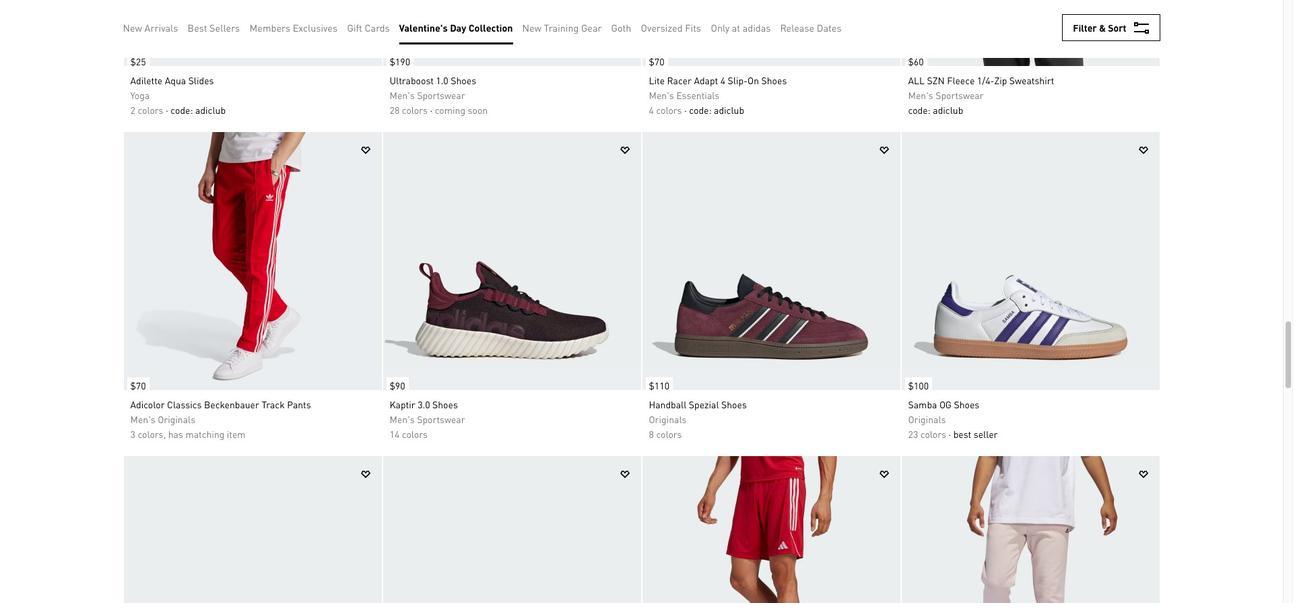 Task type: vqa. For each thing, say whether or not it's contained in the screenshot.


Task type: locate. For each thing, give the bounding box(es) containing it.
1 adiclub from the left
[[195, 104, 226, 116]]

3 originals from the left
[[909, 413, 946, 425]]

$90
[[390, 379, 405, 391]]

sportswear inside kaptir 3.0 shoes men's sportswear 14 colors
[[417, 413, 465, 425]]

aqua
[[165, 74, 186, 86]]

originals down the samba
[[909, 413, 946, 425]]

members
[[250, 22, 290, 34]]

$70
[[649, 55, 665, 67], [130, 379, 146, 391]]

0 horizontal spatial 4
[[649, 104, 654, 116]]

sportswear inside ultraboost 1.0 shoes men's sportswear 28 colors · coming soon
[[417, 89, 465, 101]]

new training gear
[[523, 22, 602, 34]]

men's inside all szn fleece 1/4-zip sweatshirt men's sportswear code: adiclub
[[909, 89, 934, 101]]

$70 link up lite at the right of the page
[[642, 46, 668, 69]]

shoes right the spezial
[[722, 398, 747, 410]]

23
[[909, 428, 919, 440]]

new arrivals
[[123, 22, 178, 34]]

valentine's
[[399, 22, 448, 34]]

yoga pink adilette aqua slides image
[[124, 0, 382, 66]]

shoes inside kaptir 3.0 shoes men's sportswear 14 colors
[[433, 398, 458, 410]]

track
[[262, 398, 285, 410]]

ultraboost 1.0 shoes men's sportswear 28 colors · coming soon
[[390, 74, 488, 116]]

· inside samba og shoes originals 23 colors · best seller
[[949, 428, 952, 440]]

2 horizontal spatial adiclub
[[933, 104, 964, 116]]

1 horizontal spatial code:
[[690, 104, 712, 116]]

members exclusives link
[[250, 20, 338, 35]]

adiclub
[[195, 104, 226, 116], [714, 104, 745, 116], [933, 104, 964, 116]]

originals inside the handball spezial shoes originals 8 colors
[[649, 413, 687, 425]]

shoes right "1.0" at top left
[[451, 74, 476, 86]]

only at adidas
[[711, 22, 771, 34]]

originals down handball
[[649, 413, 687, 425]]

men's sportswear burgundy kaptir 3.0 shoes image
[[383, 132, 641, 390]]

spezial
[[689, 398, 719, 410]]

code: down the aqua
[[171, 104, 193, 116]]

code: inside lite racer adapt 4 slip-on shoes men's essentials 4 colors · code: adiclub
[[690, 104, 712, 116]]

soon
[[468, 104, 488, 116]]

colors right the "23"
[[921, 428, 947, 440]]

sportswear for kaptir 3.0 shoes men's sportswear 14 colors
[[417, 413, 465, 425]]

· down essentials
[[685, 104, 687, 116]]

14
[[390, 428, 400, 440]]

colors right 14
[[402, 428, 428, 440]]

2 new from the left
[[523, 22, 542, 34]]

oversized fits link
[[641, 20, 701, 35]]

men's
[[390, 89, 415, 101], [649, 89, 674, 101], [909, 89, 934, 101], [130, 413, 155, 425], [390, 413, 415, 425]]

men's up 28
[[390, 89, 415, 101]]

lite
[[649, 74, 665, 86]]

colors down the racer
[[657, 104, 682, 116]]

shoes inside samba og shoes originals 23 colors · best seller
[[954, 398, 980, 410]]

3 adiclub from the left
[[933, 104, 964, 116]]

1 vertical spatial 4
[[649, 104, 654, 116]]

colors
[[138, 104, 163, 116], [402, 104, 428, 116], [657, 104, 682, 116], [402, 428, 428, 440], [657, 428, 682, 440], [921, 428, 947, 440]]

shoes
[[451, 74, 476, 86], [762, 74, 787, 86], [433, 398, 458, 410], [722, 398, 747, 410], [954, 398, 980, 410]]

training
[[544, 22, 579, 34]]

2 code: from the left
[[690, 104, 712, 116]]

$70 link
[[642, 46, 668, 69], [124, 371, 149, 393]]

adiclub down "slip-"
[[714, 104, 745, 116]]

colors inside samba og shoes originals 23 colors · best seller
[[921, 428, 947, 440]]

code: down essentials
[[690, 104, 712, 116]]

2 horizontal spatial originals
[[909, 413, 946, 425]]

colors inside ultraboost 1.0 shoes men's sportswear 28 colors · coming soon
[[402, 104, 428, 116]]

0 vertical spatial 4
[[721, 74, 726, 86]]

best
[[954, 428, 972, 440]]

sportswear inside all szn fleece 1/4-zip sweatshirt men's sportswear code: adiclub
[[936, 89, 984, 101]]

sportswear down 3.0
[[417, 413, 465, 425]]

sportswear down "1.0" at top left
[[417, 89, 465, 101]]

1 horizontal spatial 4
[[721, 74, 726, 86]]

shoes inside ultraboost 1.0 shoes men's sportswear 28 colors · coming soon
[[451, 74, 476, 86]]

originals for 23
[[909, 413, 946, 425]]

men's down kaptir
[[390, 413, 415, 425]]

3 code: from the left
[[909, 104, 931, 116]]

originals burgundy handball spezial shoes image
[[642, 132, 901, 390]]

adiclub down szn
[[933, 104, 964, 116]]

szn
[[928, 74, 945, 86]]

sportswear down fleece
[[936, 89, 984, 101]]

colors right the 2
[[138, 104, 163, 116]]

1 originals from the left
[[158, 413, 196, 425]]

1 horizontal spatial originals
[[649, 413, 687, 425]]

gift cards link
[[347, 20, 390, 35]]

new for new training gear
[[523, 22, 542, 34]]

adapt
[[694, 74, 718, 86]]

code: inside 'adilette aqua slides yoga 2 colors · code: adiclub'
[[171, 104, 193, 116]]

· inside ultraboost 1.0 shoes men's sportswear 28 colors · coming soon
[[430, 104, 433, 116]]

1 new from the left
[[123, 22, 142, 34]]

0 horizontal spatial originals white samba og shoes image
[[124, 456, 382, 603]]

shoes for kaptir 3.0 shoes men's sportswear 14 colors
[[433, 398, 458, 410]]

members exclusives
[[250, 22, 338, 34]]

0 horizontal spatial originals
[[158, 413, 196, 425]]

code: down all
[[909, 104, 931, 116]]

colors inside lite racer adapt 4 slip-on shoes men's essentials 4 colors · code: adiclub
[[657, 104, 682, 116]]

1 horizontal spatial new
[[523, 22, 542, 34]]

valentine's day collection
[[399, 22, 513, 34]]

new left arrivals
[[123, 22, 142, 34]]

$70 link up adicolor
[[124, 371, 149, 393]]

men's inside adicolor classics beckenbauer track pants men's originals 3 colors, has matching item
[[130, 413, 155, 425]]

colors inside the handball spezial shoes originals 8 colors
[[657, 428, 682, 440]]

1 horizontal spatial $70
[[649, 55, 665, 67]]

men's down lite at the right of the page
[[649, 89, 674, 101]]

2 originals from the left
[[649, 413, 687, 425]]

2 adiclub from the left
[[714, 104, 745, 116]]

only at adidas link
[[711, 20, 771, 35]]

1 horizontal spatial adiclub
[[714, 104, 745, 116]]

kaptir
[[390, 398, 416, 410]]

colors inside 'adilette aqua slides yoga 2 colors · code: adiclub'
[[138, 104, 163, 116]]

men's originals red adicolor classics beckenbauer track pants image
[[124, 132, 382, 390]]

samba
[[909, 398, 938, 410]]

coming
[[435, 104, 466, 116]]

adiclub inside all szn fleece 1/4-zip sweatshirt men's sportswear code: adiclub
[[933, 104, 964, 116]]

adiclub down slides
[[195, 104, 226, 116]]

1 horizontal spatial $70 link
[[642, 46, 668, 69]]

0 horizontal spatial $70
[[130, 379, 146, 391]]

matching
[[186, 428, 225, 440]]

0 horizontal spatial adiclub
[[195, 104, 226, 116]]

filter
[[1073, 22, 1097, 34]]

adidas
[[743, 22, 771, 34]]

$70 up adicolor
[[130, 379, 146, 391]]

list
[[123, 11, 851, 44]]

shoes right 3.0
[[433, 398, 458, 410]]

originals inside samba og shoes originals 23 colors · best seller
[[909, 413, 946, 425]]

adicolor
[[130, 398, 165, 410]]

colors,
[[138, 428, 166, 440]]

fits
[[685, 22, 701, 34]]

classics
[[167, 398, 202, 410]]

· down the aqua
[[166, 104, 168, 116]]

shoes right og
[[954, 398, 980, 410]]

$60 link
[[902, 46, 928, 69]]

4
[[721, 74, 726, 86], [649, 104, 654, 116]]

$90 link
[[383, 371, 409, 393]]

originals white samba og shoes image
[[902, 132, 1160, 390], [124, 456, 382, 603]]

4 left "slip-"
[[721, 74, 726, 86]]

1 vertical spatial $70
[[130, 379, 146, 391]]

· inside lite racer adapt 4 slip-on shoes men's essentials 4 colors · code: adiclub
[[685, 104, 687, 116]]

code:
[[171, 104, 193, 116], [690, 104, 712, 116], [909, 104, 931, 116]]

0 vertical spatial originals white samba og shoes image
[[902, 132, 1160, 390]]

exclusives
[[293, 22, 338, 34]]

$70 up lite at the right of the page
[[649, 55, 665, 67]]

all
[[909, 74, 925, 86]]

$70 for the leftmost '$70' link
[[130, 379, 146, 391]]

· left best on the bottom of the page
[[949, 428, 952, 440]]

seller
[[974, 428, 998, 440]]

0 vertical spatial $70
[[649, 55, 665, 67]]

oversized
[[641, 22, 683, 34]]

men's down adicolor
[[130, 413, 155, 425]]

has
[[168, 428, 183, 440]]

originals up has
[[158, 413, 196, 425]]

1/4-
[[978, 74, 995, 86]]

item
[[227, 428, 246, 440]]

1 vertical spatial $70 link
[[124, 371, 149, 393]]

adiclub inside 'adilette aqua slides yoga 2 colors · code: adiclub'
[[195, 104, 226, 116]]

sellers
[[210, 22, 240, 34]]

men's down all
[[909, 89, 934, 101]]

$60
[[909, 55, 924, 67]]

colors right 28
[[402, 104, 428, 116]]

0 horizontal spatial code:
[[171, 104, 193, 116]]

originals
[[158, 413, 196, 425], [649, 413, 687, 425], [909, 413, 946, 425]]

colors right the 8
[[657, 428, 682, 440]]

· left the coming
[[430, 104, 433, 116]]

2
[[130, 104, 135, 116]]

new
[[123, 22, 142, 34], [523, 22, 542, 34]]

0 horizontal spatial new
[[123, 22, 142, 34]]

2 horizontal spatial code:
[[909, 104, 931, 116]]

shoes inside the handball spezial shoes originals 8 colors
[[722, 398, 747, 410]]

originals inside adicolor classics beckenbauer track pants men's originals 3 colors, has matching item
[[158, 413, 196, 425]]

handball spezial shoes originals 8 colors
[[649, 398, 747, 440]]

shoes right on
[[762, 74, 787, 86]]

dates
[[817, 22, 842, 34]]

1 code: from the left
[[171, 104, 193, 116]]

4 down lite at the right of the page
[[649, 104, 654, 116]]

arrivals
[[145, 22, 178, 34]]

goth
[[611, 22, 632, 34]]

new left the training
[[523, 22, 542, 34]]



Task type: describe. For each thing, give the bounding box(es) containing it.
goth link
[[611, 20, 632, 35]]

kaptir 3.0 shoes men's sportswear 14 colors
[[390, 398, 465, 440]]

shoes inside lite racer adapt 4 slip-on shoes men's essentials 4 colors · code: adiclub
[[762, 74, 787, 86]]

men's sportswear burgundy ultraboost 1.0 shoes image
[[383, 0, 641, 66]]

shoes for ultraboost 1.0 shoes men's sportswear 28 colors · coming soon
[[451, 74, 476, 86]]

sweatshirt
[[1010, 74, 1055, 86]]

yoga
[[130, 89, 150, 101]]

shoes for samba og shoes originals 23 colors · best seller
[[954, 398, 980, 410]]

beckenbauer
[[204, 398, 259, 410]]

best sellers
[[188, 22, 240, 34]]

$25 link
[[124, 46, 149, 69]]

men's sportswear pink all szn valentine's day pants image
[[902, 456, 1160, 603]]

release
[[781, 22, 815, 34]]

men's inside kaptir 3.0 shoes men's sportswear 14 colors
[[390, 413, 415, 425]]

adiclub inside lite racer adapt 4 slip-on shoes men's essentials 4 colors · code: adiclub
[[714, 104, 745, 116]]

code: inside all szn fleece 1/4-zip sweatshirt men's sportswear code: adiclub
[[909, 104, 931, 116]]

0 horizontal spatial $70 link
[[124, 371, 149, 393]]

racer
[[667, 74, 692, 86]]

$110 link
[[642, 371, 673, 393]]

originals burgundy gazelle shoes image
[[383, 456, 641, 603]]

release dates
[[781, 22, 842, 34]]

men's sportswear red all szn fleece 1/4-zip sweatshirt image
[[902, 0, 1160, 66]]

$100 link
[[902, 371, 933, 393]]

28
[[390, 104, 400, 116]]

filter & sort button
[[1063, 14, 1161, 41]]

adicolor classics beckenbauer track pants men's originals 3 colors, has matching item
[[130, 398, 311, 440]]

only
[[711, 22, 730, 34]]

gift cards
[[347, 22, 390, 34]]

shoes for handball spezial shoes originals 8 colors
[[722, 398, 747, 410]]

best
[[188, 22, 207, 34]]

slip-
[[728, 74, 748, 86]]

gear
[[581, 22, 602, 34]]

3.0
[[418, 398, 430, 410]]

adilette
[[130, 74, 163, 86]]

3
[[130, 428, 135, 440]]

collection
[[469, 22, 513, 34]]

8
[[649, 428, 654, 440]]

at
[[732, 22, 741, 34]]

0 vertical spatial $70 link
[[642, 46, 668, 69]]

lite racer adapt 4 slip-on shoes men's essentials 4 colors · code: adiclub
[[649, 74, 787, 116]]

pants
[[287, 398, 311, 410]]

handball
[[649, 398, 687, 410]]

new for new arrivals
[[123, 22, 142, 34]]

$190
[[390, 55, 410, 67]]

oversized fits
[[641, 22, 701, 34]]

$190 link
[[383, 46, 414, 69]]

zip
[[995, 74, 1008, 86]]

sort
[[1109, 22, 1127, 34]]

all szn fleece 1/4-zip sweatshirt men's sportswear code: adiclub
[[909, 74, 1055, 116]]

filter & sort
[[1073, 22, 1127, 34]]

valentine's day collection link
[[399, 20, 513, 35]]

· inside 'adilette aqua slides yoga 2 colors · code: adiclub'
[[166, 104, 168, 116]]

1 horizontal spatial originals white samba og shoes image
[[902, 132, 1160, 390]]

new training gear link
[[523, 20, 602, 35]]

adilette aqua slides yoga 2 colors · code: adiclub
[[130, 74, 226, 116]]

men's essentials burgundy lite racer adapt 4 slip-on shoes image
[[642, 0, 901, 66]]

sportswear for ultraboost 1.0 shoes men's sportswear 28 colors · coming soon
[[417, 89, 465, 101]]

men's inside lite racer adapt 4 slip-on shoes men's essentials 4 colors · code: adiclub
[[649, 89, 674, 101]]

new arrivals link
[[123, 20, 178, 35]]

gift
[[347, 22, 362, 34]]

originals for 8
[[649, 413, 687, 425]]

1.0
[[436, 74, 449, 86]]

essentials
[[677, 89, 720, 101]]

day
[[450, 22, 467, 34]]

fleece
[[948, 74, 975, 86]]

1 vertical spatial originals white samba og shoes image
[[124, 456, 382, 603]]

slides
[[188, 74, 214, 86]]

release dates link
[[781, 20, 842, 35]]

og
[[940, 398, 952, 410]]

men's inside ultraboost 1.0 shoes men's sportswear 28 colors · coming soon
[[390, 89, 415, 101]]

colors inside kaptir 3.0 shoes men's sportswear 14 colors
[[402, 428, 428, 440]]

$25
[[130, 55, 146, 67]]

ultraboost
[[390, 74, 434, 86]]

men's soccer red tiro 23 league shorts image
[[642, 456, 901, 603]]

cards
[[365, 22, 390, 34]]

&
[[1100, 22, 1106, 34]]

best sellers link
[[188, 20, 240, 35]]

$70 for the top '$70' link
[[649, 55, 665, 67]]

list containing new arrivals
[[123, 11, 851, 44]]

samba og shoes originals 23 colors · best seller
[[909, 398, 998, 440]]



